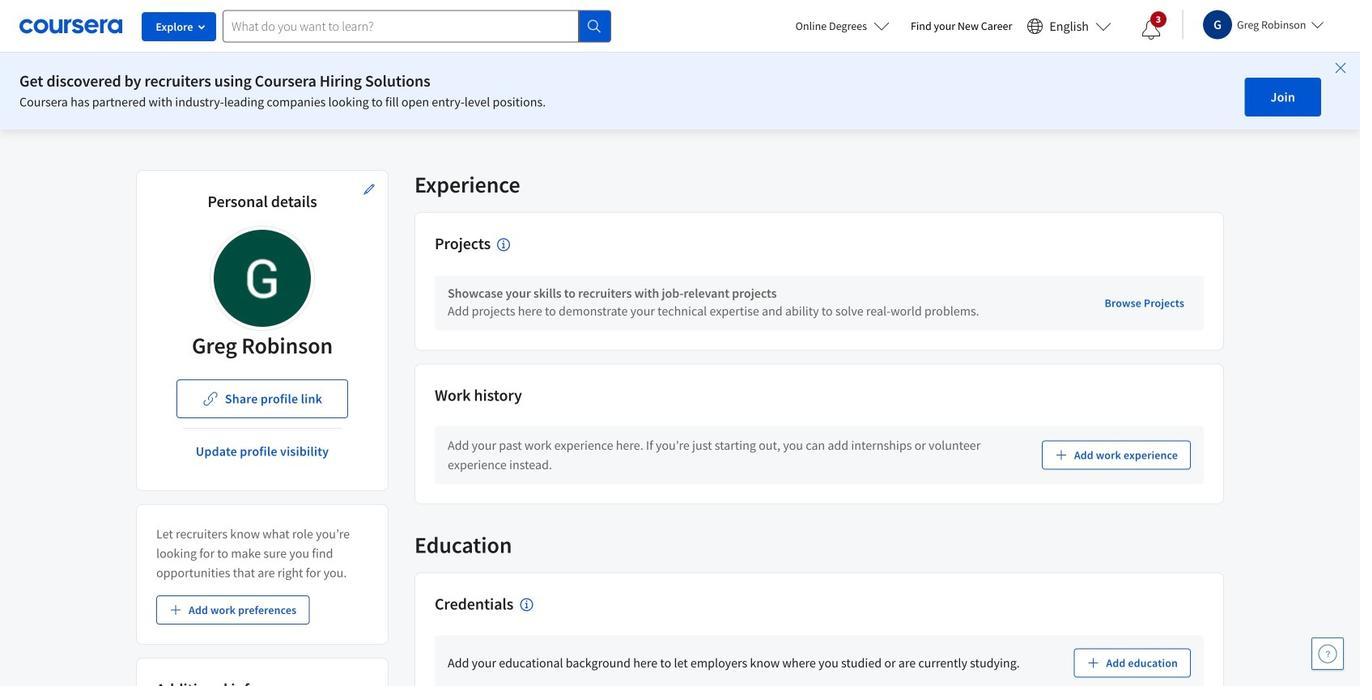 Task type: vqa. For each thing, say whether or not it's contained in the screenshot.
first 'group' from the bottom
no



Task type: describe. For each thing, give the bounding box(es) containing it.
help center image
[[1318, 645, 1338, 664]]

information about credentials section image
[[520, 599, 533, 612]]



Task type: locate. For each thing, give the bounding box(es) containing it.
None search field
[[223, 10, 611, 43]]

information about the projects section image
[[497, 238, 510, 251]]

profile photo image
[[214, 230, 311, 327]]

edit personal details. image
[[363, 183, 376, 196]]

What do you want to learn? text field
[[223, 10, 579, 43]]

coursera image
[[19, 13, 122, 39]]



